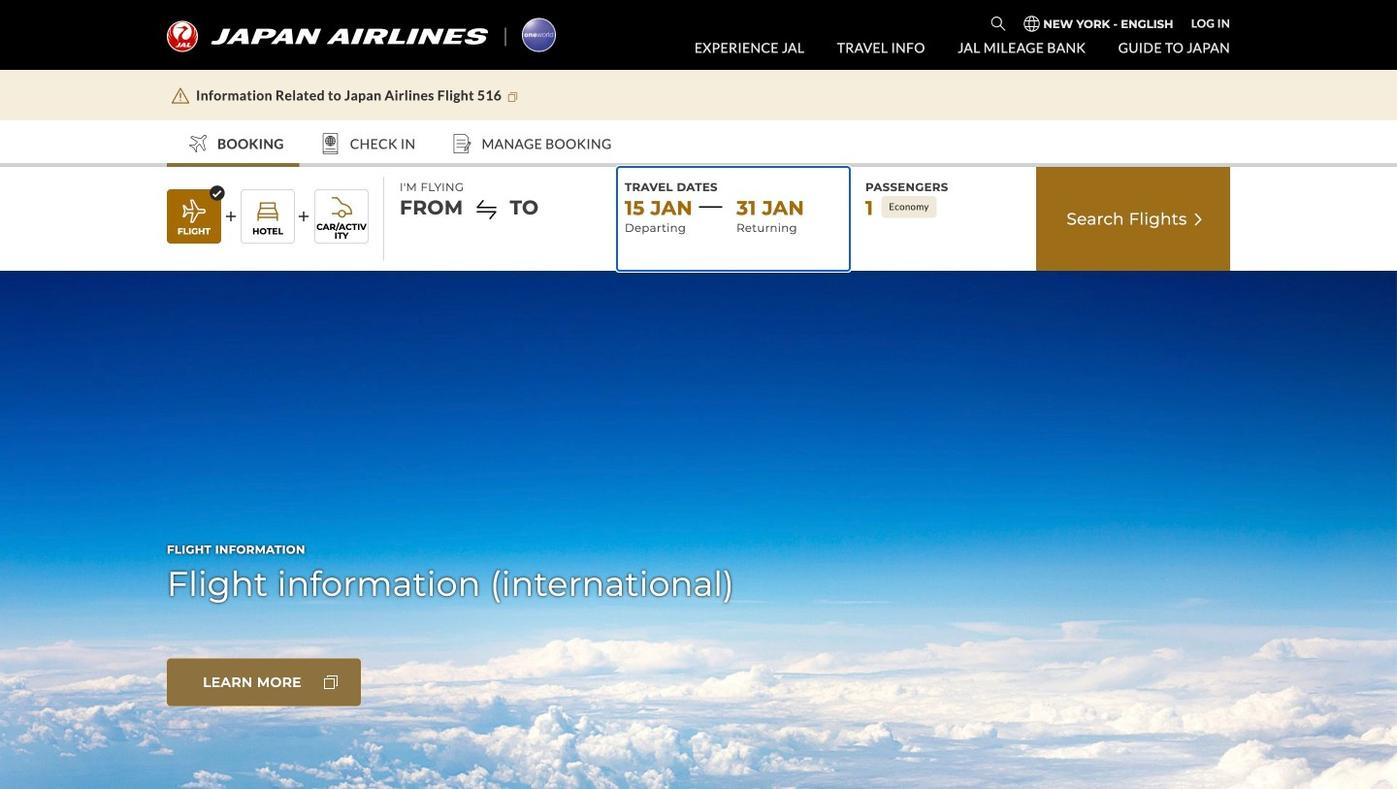 Task type: vqa. For each thing, say whether or not it's contained in the screenshot.
This Page Will Open In A New Window. image
yes



Task type: describe. For each thing, give the bounding box(es) containing it.
japan airlines image
[[167, 21, 488, 52]]



Task type: locate. For each thing, give the bounding box(es) containing it.
this page will open in a new window. image
[[505, 89, 521, 105]]

alerts image
[[169, 85, 192, 108]]

one world image
[[522, 18, 556, 52]]



